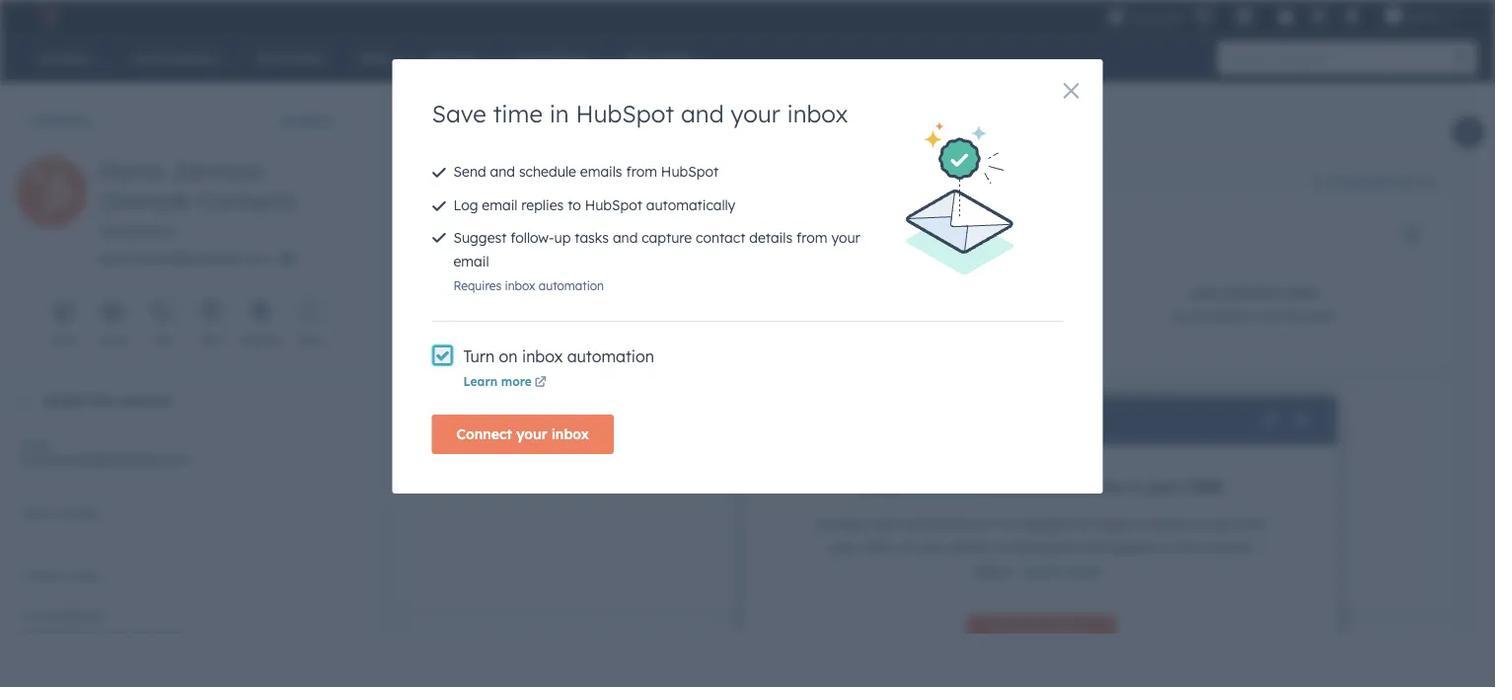 Task type: vqa. For each thing, say whether or not it's contained in the screenshot.
Suggest
yes



Task type: describe. For each thing, give the bounding box(es) containing it.
save time in hubspot and your inbox dialog
[[392, 59, 1103, 494]]

owner
[[67, 568, 101, 583]]

follow-
[[511, 229, 554, 246]]

connect for connect your inbox
[[457, 426, 512, 443]]

requires
[[454, 278, 502, 293]]

emails inside connect your email account to hubspot to begin sending emails from your crm. all your email conversations will appear in the timeline below.
[[1192, 515, 1234, 533]]

marketplaces button
[[1224, 0, 1266, 32]]

connect for connect your email account to hubspot to begin sending emails from your crm. all your email conversations will appear in the timeline below.
[[814, 515, 868, 533]]

customize tabs link
[[1304, 165, 1448, 196]]

all
[[900, 539, 916, 556]]

create
[[555, 286, 602, 300]]

on
[[499, 347, 518, 366]]

last for last activity date 10/27/2023 11:33 am mdt
[[1189, 286, 1220, 300]]

turn on inbox automation
[[464, 347, 654, 366]]

navigation containing overview
[[402, 101, 639, 150]]

the
[[1177, 539, 1198, 556]]

mdt inside last activity date 10/27/2023 11:33 am mdt
[[1307, 307, 1337, 325]]

funky button
[[1373, 0, 1470, 32]]

contact
[[20, 568, 64, 583]]

close dialog image
[[1294, 414, 1310, 429]]

no
[[882, 563, 902, 581]]

1 horizontal spatial to
[[1001, 515, 1014, 533]]

notifications button
[[1336, 0, 1369, 32]]

more for learn more button
[[1066, 563, 1102, 580]]

contacted
[[47, 608, 103, 622]]

maria
[[99, 156, 163, 186]]

replies
[[522, 196, 564, 213]]

actions
[[280, 112, 331, 129]]

timeline
[[1202, 539, 1253, 556]]

and for tasks
[[613, 229, 638, 246]]

11:33
[[1248, 307, 1279, 325]]

learn for learn more button
[[1022, 563, 1062, 580]]

send and schedule emails from hubspot
[[454, 163, 719, 180]]

connect inbox
[[991, 626, 1092, 643]]

your inside suggest follow-up tasks and capture contact details from your email requires inbox automation
[[832, 229, 861, 246]]

track
[[905, 477, 946, 497]]

notifications image
[[1344, 9, 1361, 27]]

10/27/2023
[[1172, 307, 1244, 325]]

communications
[[484, 407, 615, 427]]

crm
[[1187, 477, 1223, 497]]

contact)
[[198, 186, 295, 215]]

below.
[[973, 563, 1014, 580]]

crm.
[[863, 539, 896, 556]]

1 vertical spatial in
[[1126, 477, 1141, 497]]

log
[[454, 196, 478, 213]]

from inside connect your email account to hubspot to begin sending emails from your crm. all your email conversations will appear in the timeline below.
[[1238, 515, 1269, 533]]

begin
[[1097, 515, 1133, 533]]

conversations
[[992, 539, 1082, 556]]

10/18/2023
[[515, 307, 589, 325]]

last for last contacted
[[20, 608, 44, 622]]

email emailmaria@hubspot.com
[[20, 437, 192, 468]]

keep
[[860, 477, 900, 497]]

connect for connect inbox
[[991, 626, 1047, 643]]

1 vertical spatial automation
[[567, 347, 654, 366]]

learn more for learn more link
[[464, 374, 532, 389]]

help button
[[1270, 0, 1303, 32]]

learn for learn more link
[[464, 374, 498, 389]]

data
[[425, 220, 464, 240]]

more image
[[302, 305, 318, 321]]

calling icon image
[[1194, 8, 1212, 25]]

activities button
[[523, 102, 638, 149]]

am
[[1282, 307, 1304, 325]]

last contacted
[[20, 608, 103, 622]]

upgrade image
[[1108, 8, 1125, 26]]

account
[[944, 515, 997, 533]]

number
[[58, 506, 101, 521]]

appear
[[1111, 539, 1158, 556]]

date inside create date 10/18/2023 3:29 pm mdt
[[605, 286, 637, 300]]

data highlights
[[425, 220, 548, 240]]

save
[[432, 99, 486, 128]]

meeting
[[240, 334, 281, 348]]

contact inside suggest follow-up tasks and capture contact details from your email requires inbox automation
[[696, 229, 746, 246]]

contact owner
[[20, 568, 101, 583]]

contacts
[[31, 112, 92, 129]]

suggest
[[454, 229, 507, 246]]

funky town image
[[1385, 7, 1403, 25]]

learn more button
[[1014, 563, 1110, 580]]

maria johnson (sample contact) salesperson
[[99, 156, 295, 239]]

activity
[[1062, 477, 1122, 497]]

link opens in a new window image
[[535, 374, 547, 392]]

3:29
[[593, 307, 619, 325]]

hubspot up automatically
[[661, 163, 719, 180]]

customize tabs
[[1331, 173, 1422, 188]]

capture
[[642, 229, 692, 246]]

phone number
[[20, 506, 101, 521]]

recent
[[425, 407, 479, 427]]

keep track of your email activity in your crm
[[860, 477, 1223, 497]]

about this contact
[[43, 391, 171, 408]]

email image
[[105, 305, 120, 321]]

call image
[[154, 305, 170, 321]]

link opens in a new window image
[[535, 377, 547, 389]]

email up highlights
[[482, 196, 518, 213]]

hubspot up send and schedule emails from hubspot
[[576, 99, 675, 128]]

note
[[50, 334, 76, 348]]

last activity date 10/27/2023 11:33 am mdt
[[1172, 286, 1337, 325]]

hubspot up tasks
[[585, 196, 643, 213]]

hubspot link
[[24, 4, 74, 28]]

activity
[[1223, 286, 1284, 300]]

0 vertical spatial emailmaria@hubspot.com
[[99, 250, 271, 267]]

Last contacted text field
[[20, 619, 353, 651]]

email for email emailmaria@hubspot.com
[[20, 437, 51, 452]]

customize
[[1331, 173, 1392, 188]]

johnson
[[170, 156, 265, 186]]



Task type: locate. For each thing, give the bounding box(es) containing it.
more for learn more link
[[501, 374, 532, 389]]

connect
[[457, 426, 512, 443], [814, 515, 868, 533], [991, 626, 1047, 643]]

email up requires
[[454, 253, 489, 270]]

upgrade
[[1129, 9, 1183, 25]]

about this contact button
[[0, 373, 353, 426]]

1 horizontal spatial date
[[1287, 286, 1319, 300]]

2 vertical spatial from
[[1238, 515, 1269, 533]]

learn more down on
[[464, 374, 532, 389]]

sending
[[1137, 515, 1188, 533]]

of
[[951, 477, 967, 497]]

2 vertical spatial connect
[[991, 626, 1047, 643]]

1 horizontal spatial learn more
[[1022, 563, 1102, 580]]

lead
[[909, 307, 941, 325]]

will
[[1086, 539, 1107, 556]]

contact right this
[[118, 391, 171, 408]]

create date 10/18/2023 3:29 pm mdt
[[515, 286, 676, 325]]

marketplaces image
[[1236, 9, 1254, 27]]

inbox
[[1051, 626, 1092, 643]]

automation inside suggest follow-up tasks and capture contact details from your email requires inbox automation
[[539, 278, 604, 293]]

tabs
[[1396, 173, 1422, 188]]

save time in hubspot and your inbox
[[432, 99, 848, 128]]

0 horizontal spatial connect
[[457, 426, 512, 443]]

1 vertical spatial email
[[20, 437, 51, 452]]

in inside connect your email account to hubspot to begin sending emails from your crm. all your email conversations will appear in the timeline below.
[[1162, 539, 1173, 556]]

in right time
[[550, 99, 569, 128]]

email down 'account'
[[952, 539, 988, 556]]

contacts link
[[16, 112, 92, 129]]

from up timeline
[[1238, 515, 1269, 533]]

1 horizontal spatial more
[[1066, 563, 1102, 580]]

and up automatically
[[681, 99, 724, 128]]

2 date from the left
[[1287, 286, 1319, 300]]

search image
[[1454, 51, 1468, 65]]

1 mdt from the left
[[647, 307, 676, 325]]

task
[[200, 334, 222, 348]]

emailmaria@hubspot.com
[[99, 250, 271, 267], [20, 451, 192, 468]]

menu containing funky
[[1106, 0, 1472, 32]]

and right tasks
[[613, 229, 638, 246]]

in inside dialog
[[550, 99, 569, 128]]

learn inside save time in hubspot and your inbox dialog
[[464, 374, 498, 389]]

1 horizontal spatial contact
[[696, 229, 746, 246]]

0 horizontal spatial contact
[[118, 391, 171, 408]]

date inside last activity date 10/27/2023 11:33 am mdt
[[1287, 286, 1319, 300]]

overview button
[[403, 102, 523, 149]]

help image
[[1277, 9, 1295, 27]]

mdt
[[647, 307, 676, 325], [1307, 307, 1337, 325]]

salesperson
[[99, 222, 178, 239]]

learn down conversations
[[1022, 563, 1062, 580]]

contact
[[696, 229, 746, 246], [118, 391, 171, 408]]

0 horizontal spatial and
[[490, 163, 515, 180]]

1 vertical spatial contact
[[118, 391, 171, 408]]

0 vertical spatial connect
[[457, 426, 512, 443]]

hubspot image
[[36, 4, 59, 28]]

learn more
[[464, 374, 532, 389], [1022, 563, 1102, 580]]

inbox inside suggest follow-up tasks and capture contact details from your email requires inbox automation
[[505, 278, 536, 293]]

and inside suggest follow-up tasks and capture contact details from your email requires inbox automation
[[613, 229, 638, 246]]

connect your email account to hubspot to begin sending emails from your crm. all your email conversations will appear in the timeline below.
[[814, 515, 1269, 580]]

more inside save time in hubspot and your inbox dialog
[[501, 374, 532, 389]]

0 horizontal spatial date
[[605, 286, 637, 300]]

0 vertical spatial contact
[[696, 229, 746, 246]]

0 vertical spatial emails
[[580, 163, 623, 180]]

to inside save time in hubspot and your inbox dialog
[[568, 196, 581, 213]]

from right details
[[797, 229, 828, 246]]

hubspot up conversations
[[1018, 515, 1075, 533]]

automatically
[[646, 196, 736, 213]]

0 horizontal spatial from
[[626, 163, 657, 180]]

automation down 3:29
[[567, 347, 654, 366]]

1 vertical spatial emails
[[1192, 515, 1234, 533]]

mdt right the pm
[[647, 307, 676, 325]]

emails up log email replies to hubspot automatically
[[580, 163, 623, 180]]

Phone number text field
[[20, 503, 353, 542]]

email inside email emailmaria@hubspot.com
[[20, 437, 51, 452]]

1 vertical spatial emailmaria@hubspot.com
[[20, 451, 192, 468]]

0 vertical spatial learn more
[[464, 374, 532, 389]]

more down the will
[[1066, 563, 1102, 580]]

1 horizontal spatial emails
[[1192, 515, 1234, 533]]

about
[[43, 391, 85, 408]]

date
[[605, 286, 637, 300], [1287, 286, 1319, 300]]

time
[[493, 99, 543, 128]]

0 horizontal spatial emails
[[580, 163, 623, 180]]

schedule
[[519, 163, 576, 180]]

contact down automatically
[[696, 229, 746, 246]]

overview
[[430, 116, 495, 134]]

calling icon button
[[1187, 3, 1220, 29]]

Search HubSpot search field
[[1218, 41, 1460, 75]]

0 horizontal spatial more
[[501, 374, 532, 389]]

2 horizontal spatial connect
[[991, 626, 1047, 643]]

date up the pm
[[605, 286, 637, 300]]

1 horizontal spatial connect
[[814, 515, 868, 533]]

actions button
[[267, 101, 357, 140]]

0 horizontal spatial learn more
[[464, 374, 532, 389]]

emails up timeline
[[1192, 515, 1234, 533]]

1 horizontal spatial in
[[1126, 477, 1141, 497]]

and right send
[[490, 163, 515, 180]]

in left the
[[1162, 539, 1173, 556]]

your
[[731, 99, 781, 128], [832, 229, 861, 246], [517, 426, 548, 443], [972, 477, 1008, 497], [1146, 477, 1182, 497], [872, 515, 901, 533], [830, 539, 859, 556], [919, 539, 948, 556]]

meeting image
[[253, 305, 268, 321]]

more left link opens in a new window icon
[[501, 374, 532, 389]]

automation
[[539, 278, 604, 293], [567, 347, 654, 366]]

contact inside about this contact "dropdown button"
[[118, 391, 171, 408]]

suggest follow-up tasks and capture contact details from your email requires inbox automation
[[454, 229, 861, 293]]

last
[[1189, 286, 1220, 300], [20, 608, 44, 622]]

mdt right am
[[1307, 307, 1337, 325]]

log email replies to hubspot automatically
[[454, 196, 736, 213]]

1 horizontal spatial last
[[1189, 286, 1220, 300]]

0 vertical spatial from
[[626, 163, 657, 180]]

hubspot inside connect your email account to hubspot to begin sending emails from your crm. all your email conversations will appear in the timeline below.
[[1018, 515, 1075, 533]]

learn more down conversations
[[1022, 563, 1102, 580]]

0 vertical spatial more
[[501, 374, 532, 389]]

1 horizontal spatial and
[[613, 229, 638, 246]]

email
[[482, 196, 518, 213], [454, 253, 489, 270], [1013, 477, 1057, 497], [905, 515, 940, 533], [952, 539, 988, 556]]

send
[[454, 163, 486, 180]]

connect your inbox
[[457, 426, 589, 443]]

email inside suggest follow-up tasks and capture contact details from your email requires inbox automation
[[454, 253, 489, 270]]

search button
[[1444, 41, 1478, 75]]

0 horizontal spatial email
[[20, 437, 51, 452]]

email down 'email' "icon"
[[98, 334, 127, 348]]

1 date from the left
[[605, 286, 637, 300]]

this
[[89, 391, 114, 408]]

expand dialog image
[[1263, 414, 1278, 429]]

0 vertical spatial last
[[1189, 286, 1220, 300]]

1 horizontal spatial from
[[797, 229, 828, 246]]

tasks
[[575, 229, 609, 246]]

1 vertical spatial from
[[797, 229, 828, 246]]

0 vertical spatial email
[[98, 334, 127, 348]]

2 vertical spatial in
[[1162, 539, 1173, 556]]

0 vertical spatial learn
[[464, 374, 498, 389]]

settings link
[[1307, 5, 1332, 26]]

learn down turn
[[464, 374, 498, 389]]

learn more inside save time in hubspot and your inbox dialog
[[464, 374, 532, 389]]

menu
[[1106, 0, 1472, 32]]

learn
[[464, 374, 498, 389], [1022, 563, 1062, 580]]

emails inside save time in hubspot and your inbox dialog
[[580, 163, 623, 180]]

note image
[[55, 305, 71, 321]]

email
[[98, 334, 127, 348], [20, 437, 51, 452]]

funky
[[1407, 7, 1440, 24]]

highlights
[[469, 220, 548, 240]]

navigation
[[402, 101, 639, 150]]

connect inside save time in hubspot and your inbox dialog
[[457, 426, 512, 443]]

connect down learn more link
[[457, 426, 512, 443]]

no activities.
[[882, 563, 967, 581]]

0 vertical spatial automation
[[539, 278, 604, 293]]

emailmaria@hubspot.com down the 'salesperson'
[[99, 250, 271, 267]]

from up log email replies to hubspot automatically
[[626, 163, 657, 180]]

no activities. alert
[[425, 451, 1425, 584]]

0 horizontal spatial mdt
[[647, 307, 676, 325]]

pm
[[623, 307, 643, 325]]

1 vertical spatial more
[[1066, 563, 1102, 580]]

1 horizontal spatial mdt
[[1307, 307, 1337, 325]]

phone
[[20, 506, 55, 521]]

to
[[568, 196, 581, 213], [1001, 515, 1014, 533], [1079, 515, 1093, 533]]

2 horizontal spatial to
[[1079, 515, 1093, 533]]

0 horizontal spatial in
[[550, 99, 569, 128]]

call
[[152, 334, 171, 348]]

emails
[[580, 163, 623, 180], [1192, 515, 1234, 533]]

connect inbox button
[[967, 615, 1116, 655]]

email up all
[[905, 515, 940, 533]]

1 vertical spatial learn more
[[1022, 563, 1102, 580]]

details
[[750, 229, 793, 246]]

more
[[297, 334, 323, 348]]

2 mdt from the left
[[1307, 307, 1337, 325]]

date up am
[[1287, 286, 1319, 300]]

activities.
[[906, 563, 967, 581]]

mdt inside create date 10/18/2023 3:29 pm mdt
[[647, 307, 676, 325]]

from inside suggest follow-up tasks and capture contact details from your email requires inbox automation
[[797, 229, 828, 246]]

turn
[[464, 347, 495, 366]]

to right 'replies'
[[568, 196, 581, 213]]

automation up 10/18/2023
[[539, 278, 604, 293]]

2 vertical spatial and
[[613, 229, 638, 246]]

1 horizontal spatial email
[[98, 334, 127, 348]]

your inside connect your inbox button
[[517, 426, 548, 443]]

1 vertical spatial learn
[[1022, 563, 1062, 580]]

1 vertical spatial and
[[490, 163, 515, 180]]

recent communications
[[425, 407, 615, 427]]

0 vertical spatial and
[[681, 99, 724, 128]]

last up 10/27/2023
[[1189, 286, 1220, 300]]

2 horizontal spatial from
[[1238, 515, 1269, 533]]

to right 'account'
[[1001, 515, 1014, 533]]

1 vertical spatial connect
[[814, 515, 868, 533]]

0 horizontal spatial to
[[568, 196, 581, 213]]

emailmaria@hubspot.com up number on the left bottom
[[20, 451, 192, 468]]

from
[[626, 163, 657, 180], [797, 229, 828, 246], [1238, 515, 1269, 533]]

last inside last activity date 10/27/2023 11:33 am mdt
[[1189, 286, 1220, 300]]

up
[[554, 229, 571, 246]]

connect left 'inbox'
[[991, 626, 1047, 643]]

activities
[[551, 116, 610, 134]]

connect up 'crm.'
[[814, 515, 868, 533]]

2 horizontal spatial and
[[681, 99, 724, 128]]

settings image
[[1310, 8, 1328, 26]]

email for email
[[98, 334, 127, 348]]

0 vertical spatial in
[[550, 99, 569, 128]]

task image
[[203, 305, 219, 321]]

email down about
[[20, 437, 51, 452]]

inbox inside button
[[552, 426, 589, 443]]

last down contact
[[20, 608, 44, 622]]

connect inside connect your email account to hubspot to begin sending emails from your crm. all your email conversations will appear in the timeline below.
[[814, 515, 868, 533]]

learn more link
[[464, 374, 550, 392]]

2 horizontal spatial in
[[1162, 539, 1173, 556]]

1 vertical spatial last
[[20, 608, 44, 622]]

in up begin
[[1126, 477, 1141, 497]]

learn more for learn more button
[[1022, 563, 1102, 580]]

0 horizontal spatial last
[[20, 608, 44, 622]]

email left activity
[[1013, 477, 1057, 497]]

and for hubspot
[[681, 99, 724, 128]]

0 horizontal spatial learn
[[464, 374, 498, 389]]

1 horizontal spatial learn
[[1022, 563, 1062, 580]]

to up the will
[[1079, 515, 1093, 533]]

close image
[[1064, 83, 1080, 99]]

(sample
[[99, 186, 191, 215]]



